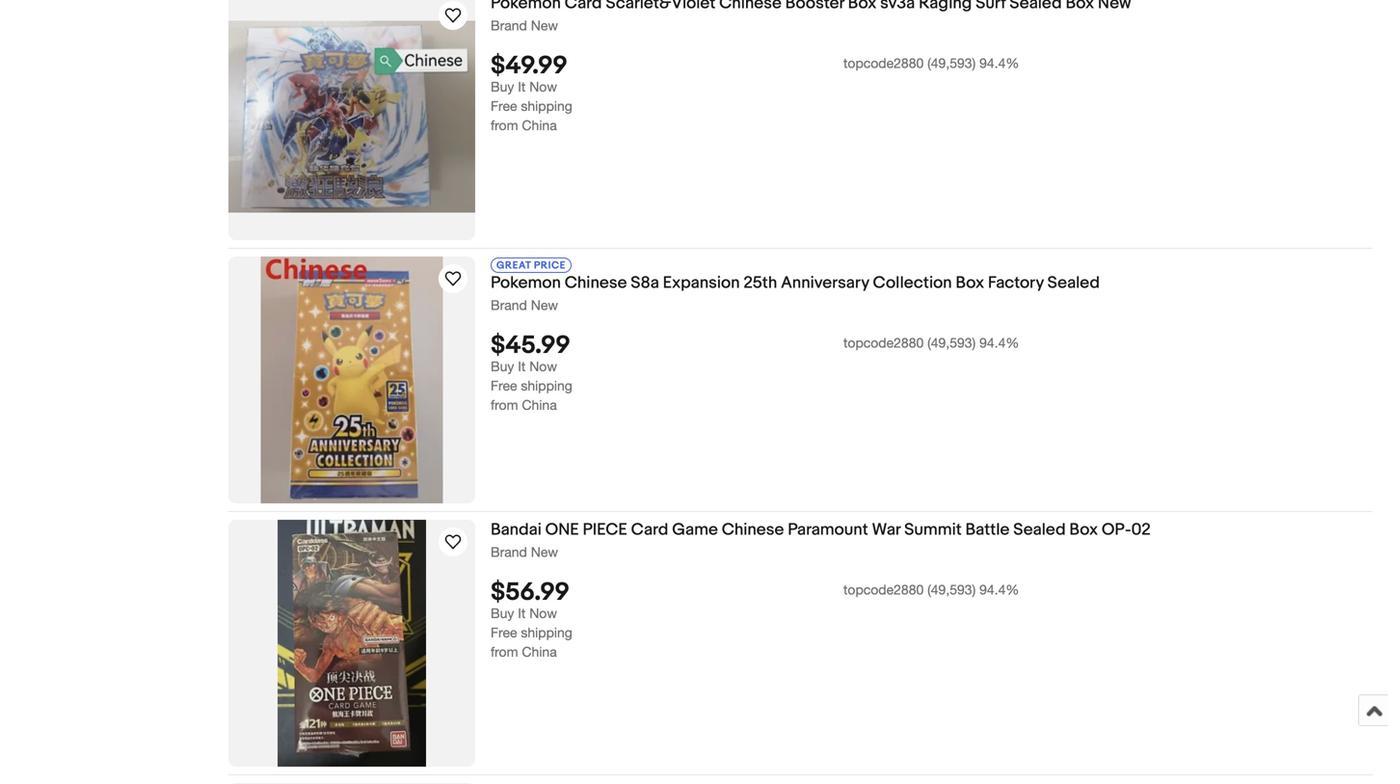 Task type: locate. For each thing, give the bounding box(es) containing it.
box
[[956, 273, 985, 293], [1070, 520, 1098, 540]]

free for $49.99
[[491, 98, 517, 114]]

1 vertical spatial brand
[[491, 297, 527, 313]]

1 vertical spatial sealed
[[1014, 520, 1066, 540]]

bandai one piece card game chinese paramount war summit battle sealed box op-02 heading
[[491, 520, 1151, 540]]

0 vertical spatial sealed
[[1048, 273, 1100, 293]]

3 topcode2880 from the top
[[844, 582, 924, 598]]

02
[[1132, 520, 1151, 540]]

2 new from the top
[[531, 297, 558, 313]]

1 topcode2880 (49,593) 94.4% buy it now free shipping from china from the top
[[491, 55, 1020, 133]]

shipping
[[521, 98, 573, 114], [521, 378, 573, 394], [521, 625, 573, 641]]

free down $49.99
[[491, 98, 517, 114]]

buy down "bandai"
[[491, 605, 514, 621]]

0 vertical spatial free
[[491, 98, 517, 114]]

sealed right battle
[[1014, 520, 1066, 540]]

2 vertical spatial topcode2880
[[844, 582, 924, 598]]

0 vertical spatial chinese
[[565, 273, 627, 293]]

it down "bandai"
[[518, 605, 526, 621]]

94.4% for $49.99
[[980, 55, 1020, 71]]

china for $45.99
[[522, 397, 557, 413]]

3 now from the top
[[530, 605, 557, 621]]

pokemon chinese s8a expansion 25th anniversary collection box factory sealed link
[[491, 273, 1373, 297]]

0 vertical spatial it
[[518, 79, 526, 95]]

2 vertical spatial shipping
[[521, 625, 573, 641]]

0 vertical spatial china
[[522, 117, 557, 133]]

1 china from the top
[[522, 117, 557, 133]]

now down the brand new
[[530, 79, 557, 95]]

now down pokemon
[[530, 358, 557, 374]]

0 vertical spatial topcode2880 (49,593) 94.4% buy it now free shipping from china
[[491, 55, 1020, 133]]

topcode2880
[[844, 55, 924, 71], [844, 335, 924, 351], [844, 582, 924, 598]]

1 vertical spatial topcode2880 (49,593) 94.4% buy it now free shipping from china
[[491, 335, 1020, 413]]

it
[[518, 79, 526, 95], [518, 358, 526, 374], [518, 605, 526, 621]]

topcode2880 (49,593) 94.4% buy it now free shipping from china for $56.99
[[491, 582, 1020, 660]]

from
[[491, 117, 518, 133], [491, 397, 518, 413], [491, 644, 518, 660]]

now for $45.99
[[530, 358, 557, 374]]

1 vertical spatial 94.4%
[[980, 335, 1020, 351]]

free
[[491, 98, 517, 114], [491, 378, 517, 394], [491, 625, 517, 641]]

2 free from the top
[[491, 378, 517, 394]]

0 vertical spatial from
[[491, 117, 518, 133]]

2 vertical spatial free
[[491, 625, 517, 641]]

1 now from the top
[[530, 79, 557, 95]]

from down $49.99
[[491, 117, 518, 133]]

new down pokemon
[[531, 297, 558, 313]]

china down $49.99
[[522, 117, 557, 133]]

1 vertical spatial topcode2880
[[844, 335, 924, 351]]

from down $56.99
[[491, 644, 518, 660]]

1 94.4% from the top
[[980, 55, 1020, 71]]

2 brand from the top
[[491, 297, 527, 313]]

0 vertical spatial box
[[956, 273, 985, 293]]

shipping down $45.99
[[521, 378, 573, 394]]

2 vertical spatial buy
[[491, 605, 514, 621]]

new up $49.99
[[531, 17, 558, 33]]

$45.99
[[491, 331, 571, 361]]

2 94.4% from the top
[[980, 335, 1020, 351]]

2 vertical spatial new
[[531, 544, 558, 560]]

shipping down $56.99
[[521, 625, 573, 641]]

it for $56.99
[[518, 605, 526, 621]]

1 vertical spatial now
[[530, 358, 557, 374]]

it down pokemon
[[518, 358, 526, 374]]

1 vertical spatial new
[[531, 297, 558, 313]]

1 vertical spatial from
[[491, 397, 518, 413]]

from down $45.99
[[491, 397, 518, 413]]

1 free from the top
[[491, 98, 517, 114]]

new down one at the bottom of page
[[531, 544, 558, 560]]

1 vertical spatial free
[[491, 378, 517, 394]]

3 it from the top
[[518, 605, 526, 621]]

1 from from the top
[[491, 117, 518, 133]]

1 buy from the top
[[491, 79, 514, 95]]

shipping down $49.99
[[521, 98, 573, 114]]

2 topcode2880 (49,593) 94.4% buy it now free shipping from china from the top
[[491, 335, 1020, 413]]

1 vertical spatial china
[[522, 397, 557, 413]]

sealed
[[1048, 273, 1100, 293], [1014, 520, 1066, 540]]

free down $56.99
[[491, 625, 517, 641]]

it down the brand new
[[518, 79, 526, 95]]

0 vertical spatial topcode2880
[[844, 55, 924, 71]]

2 vertical spatial 94.4%
[[980, 582, 1020, 598]]

3 from from the top
[[491, 644, 518, 660]]

factory
[[988, 273, 1044, 293]]

pokemon
[[491, 273, 561, 293]]

pokemon chinese s8a expansion 25th anniversary collection box factory sealed image
[[261, 257, 443, 503]]

bandai one piece card game chinese paramount war summit battle sealed box op-02 image
[[278, 520, 426, 767]]

0 vertical spatial brand
[[491, 17, 527, 33]]

pokemon chinese s8a expansion 25th anniversary collection box factory sealed heading
[[491, 273, 1100, 293]]

0 vertical spatial buy
[[491, 79, 514, 95]]

topcode2880 (49,593) 94.4% buy it now free shipping from china for $49.99
[[491, 55, 1020, 133]]

0 vertical spatial now
[[530, 79, 557, 95]]

buy
[[491, 79, 514, 95], [491, 358, 514, 374], [491, 605, 514, 621]]

1 (49,593) from the top
[[928, 55, 976, 71]]

1 vertical spatial chinese
[[722, 520, 784, 540]]

brand new
[[491, 17, 558, 33]]

sealed right factory
[[1048, 273, 1100, 293]]

china for $56.99
[[522, 644, 557, 660]]

0 horizontal spatial chinese
[[565, 273, 627, 293]]

shipping for $45.99
[[521, 378, 573, 394]]

2 (49,593) from the top
[[928, 335, 976, 351]]

3 shipping from the top
[[521, 625, 573, 641]]

box inside the bandai one piece card game chinese paramount war summit battle sealed box op-02 brand new
[[1070, 520, 1098, 540]]

1 horizontal spatial chinese
[[722, 520, 784, 540]]

free for $45.99
[[491, 378, 517, 394]]

brand up $49.99
[[491, 17, 527, 33]]

great price button
[[491, 257, 572, 273]]

0 horizontal spatial box
[[956, 273, 985, 293]]

3 new from the top
[[531, 544, 558, 560]]

1 horizontal spatial box
[[1070, 520, 1098, 540]]

battle
[[966, 520, 1010, 540]]

1 vertical spatial buy
[[491, 358, 514, 374]]

0 vertical spatial (49,593)
[[928, 55, 976, 71]]

(49,593)
[[928, 55, 976, 71], [928, 335, 976, 351], [928, 582, 976, 598]]

shipping for $49.99
[[521, 98, 573, 114]]

buy for $49.99
[[491, 79, 514, 95]]

2 from from the top
[[491, 397, 518, 413]]

1 topcode2880 from the top
[[844, 55, 924, 71]]

1 vertical spatial it
[[518, 358, 526, 374]]

25th
[[744, 273, 778, 293]]

box left factory
[[956, 273, 985, 293]]

3 (49,593) from the top
[[928, 582, 976, 598]]

shipping for $56.99
[[521, 625, 573, 641]]

free down $45.99
[[491, 378, 517, 394]]

brand down pokemon
[[491, 297, 527, 313]]

2 vertical spatial from
[[491, 644, 518, 660]]

2 vertical spatial topcode2880 (49,593) 94.4% buy it now free shipping from china
[[491, 582, 1020, 660]]

paramount
[[788, 520, 869, 540]]

new
[[531, 17, 558, 33], [531, 297, 558, 313], [531, 544, 558, 560]]

price
[[534, 259, 566, 272]]

3 china from the top
[[522, 644, 557, 660]]

94.4%
[[980, 55, 1020, 71], [980, 335, 1020, 351], [980, 582, 1020, 598]]

it for $49.99
[[518, 79, 526, 95]]

chinese right game
[[722, 520, 784, 540]]

watch pokemon card scarlet&violet chinese booster box sv3a raging surf sealed box new image
[[442, 4, 465, 27]]

china for $49.99
[[522, 117, 557, 133]]

3 buy from the top
[[491, 605, 514, 621]]

china down $45.99
[[522, 397, 557, 413]]

2 shipping from the top
[[521, 378, 573, 394]]

2 china from the top
[[522, 397, 557, 413]]

brand
[[491, 17, 527, 33], [491, 297, 527, 313], [491, 544, 527, 560]]

2 buy from the top
[[491, 358, 514, 374]]

3 topcode2880 (49,593) 94.4% buy it now free shipping from china from the top
[[491, 582, 1020, 660]]

2 it from the top
[[518, 358, 526, 374]]

topcode2880 (49,593) 94.4% buy it now free shipping from china
[[491, 55, 1020, 133], [491, 335, 1020, 413], [491, 582, 1020, 660]]

1 vertical spatial shipping
[[521, 378, 573, 394]]

3 brand from the top
[[491, 544, 527, 560]]

1 vertical spatial (49,593)
[[928, 335, 976, 351]]

2 vertical spatial (49,593)
[[928, 582, 976, 598]]

buy down pokemon
[[491, 358, 514, 374]]

3 free from the top
[[491, 625, 517, 641]]

bandai
[[491, 520, 542, 540]]

topcode2880 (49,593) 94.4% buy it now free shipping from china for $45.99
[[491, 335, 1020, 413]]

summit
[[905, 520, 962, 540]]

now down one at the bottom of page
[[530, 605, 557, 621]]

chinese inside great price pokemon chinese s8a expansion 25th anniversary collection box factory sealed brand new
[[565, 273, 627, 293]]

2 now from the top
[[530, 358, 557, 374]]

1 shipping from the top
[[521, 98, 573, 114]]

great
[[497, 259, 531, 272]]

1 it from the top
[[518, 79, 526, 95]]

chinese
[[565, 273, 627, 293], [722, 520, 784, 540]]

heading
[[491, 0, 1132, 14]]

0 vertical spatial new
[[531, 17, 558, 33]]

0 vertical spatial shipping
[[521, 98, 573, 114]]

chinese left s8a
[[565, 273, 627, 293]]

2 vertical spatial brand
[[491, 544, 527, 560]]

2 vertical spatial it
[[518, 605, 526, 621]]

buy down the brand new
[[491, 79, 514, 95]]

3 94.4% from the top
[[980, 582, 1020, 598]]

new inside great price pokemon chinese s8a expansion 25th anniversary collection box factory sealed brand new
[[531, 297, 558, 313]]

2 vertical spatial china
[[522, 644, 557, 660]]

bandai one piece card game chinese paramount war summit battle sealed box op-02 link
[[491, 520, 1373, 543]]

box left "op-"
[[1070, 520, 1098, 540]]

brand down "bandai"
[[491, 544, 527, 560]]

(49,593) for $45.99
[[928, 335, 976, 351]]

china
[[522, 117, 557, 133], [522, 397, 557, 413], [522, 644, 557, 660]]

now
[[530, 79, 557, 95], [530, 358, 557, 374], [530, 605, 557, 621]]

china down $56.99
[[522, 644, 557, 660]]

1 vertical spatial box
[[1070, 520, 1098, 540]]

bandai one piece card game chinese paramount war summit battle sealed box op-02 brand new
[[491, 520, 1151, 560]]

2 topcode2880 from the top
[[844, 335, 924, 351]]

0 vertical spatial 94.4%
[[980, 55, 1020, 71]]

2 vertical spatial now
[[530, 605, 557, 621]]



Task type: describe. For each thing, give the bounding box(es) containing it.
(49,593) for $56.99
[[928, 582, 976, 598]]

sealed inside the bandai one piece card game chinese paramount war summit battle sealed box op-02 brand new
[[1014, 520, 1066, 540]]

from for $45.99
[[491, 397, 518, 413]]

game
[[672, 520, 718, 540]]

94.4% for $56.99
[[980, 582, 1020, 598]]

$56.99
[[491, 578, 570, 608]]

collection
[[873, 273, 952, 293]]

$49.99
[[491, 51, 568, 81]]

(49,593) for $49.99
[[928, 55, 976, 71]]

brand inside the bandai one piece card game chinese paramount war summit battle sealed box op-02 brand new
[[491, 544, 527, 560]]

buy for $45.99
[[491, 358, 514, 374]]

card
[[631, 520, 669, 540]]

great price pokemon chinese s8a expansion 25th anniversary collection box factory sealed brand new
[[491, 259, 1100, 313]]

box inside great price pokemon chinese s8a expansion 25th anniversary collection box factory sealed brand new
[[956, 273, 985, 293]]

1 brand from the top
[[491, 17, 527, 33]]

watch bandai one piece card game chinese paramount war summit battle sealed box op-02 image
[[442, 530, 465, 554]]

watch pokemon chinese s8a expansion 25th anniversary collection box factory sealed image
[[442, 267, 465, 290]]

s8a
[[631, 273, 659, 293]]

sealed inside great price pokemon chinese s8a expansion 25th anniversary collection box factory sealed brand new
[[1048, 273, 1100, 293]]

brand inside great price pokemon chinese s8a expansion 25th anniversary collection box factory sealed brand new
[[491, 297, 527, 313]]

buy for $56.99
[[491, 605, 514, 621]]

from for $56.99
[[491, 644, 518, 660]]

now for $49.99
[[530, 79, 557, 95]]

new inside the bandai one piece card game chinese paramount war summit battle sealed box op-02 brand new
[[531, 544, 558, 560]]

94.4% for $45.99
[[980, 335, 1020, 351]]

topcode2880 for $56.99
[[844, 582, 924, 598]]

chinese inside the bandai one piece card game chinese paramount war summit battle sealed box op-02 brand new
[[722, 520, 784, 540]]

one
[[546, 520, 579, 540]]

op-
[[1102, 520, 1132, 540]]

it for $45.99
[[518, 358, 526, 374]]

topcode2880 for $49.99
[[844, 55, 924, 71]]

war
[[872, 520, 901, 540]]

1 new from the top
[[531, 17, 558, 33]]

piece
[[583, 520, 628, 540]]

topcode2880 for $45.99
[[844, 335, 924, 351]]

anniversary
[[781, 273, 870, 293]]

pokemon card scarlet&violet chinese booster box sv3a raging surf sealed box new image
[[229, 21, 475, 213]]

from for $49.99
[[491, 117, 518, 133]]

free for $56.99
[[491, 625, 517, 641]]

expansion
[[663, 273, 740, 293]]

now for $56.99
[[530, 605, 557, 621]]



Task type: vqa. For each thing, say whether or not it's contained in the screenshot.
bottommost Chinese
yes



